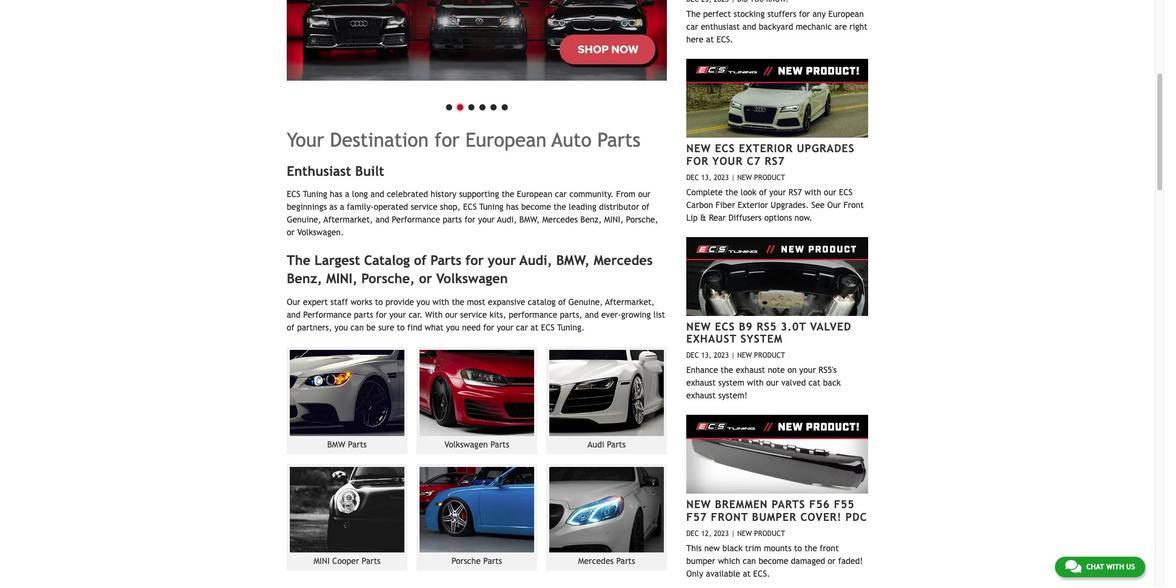 Task type: describe. For each thing, give the bounding box(es) containing it.
2023 for front
[[714, 529, 729, 538]]

1 vertical spatial has
[[506, 202, 519, 212]]

mercedes parts link
[[546, 464, 667, 571]]

this
[[686, 543, 702, 553]]

car inside our expert staff works to provide you with the most expansive catalog of genuine, aftermarket, and performance parts for your car. with our service kits, performance parts, and ever-growing list of partners, you can be sure to find what you need for your car at ecs tuning.
[[516, 322, 528, 332]]

13, for new ecs exterior upgrades for your c7 rs7
[[701, 173, 712, 182]]

right
[[850, 22, 868, 32]]

cat
[[809, 378, 821, 388]]

destination
[[330, 128, 429, 151]]

expert
[[303, 297, 328, 307]]

note
[[768, 365, 785, 375]]

the left 'leading'
[[554, 202, 566, 212]]

bmw, inside ecs tuning has a long and celebrated history supporting the european car community. from our beginnings as a family-operated service shop, ecs tuning has become the leading distributor of genuine, aftermarket, and performance parts for your audi, bmw, mercedes benz, mini, porsche, or volkswagen.
[[519, 215, 540, 225]]

provide
[[386, 297, 414, 307]]

1 vertical spatial exhaust
[[686, 378, 716, 388]]

options
[[764, 213, 792, 222]]

rs7 inside 'new ecs exterior upgrades for your c7 rs7'
[[765, 154, 785, 167]]

your inside dec 13, 2023 | new product enhance the exhaust note on your rs5's exhaust system with our valved cat back exhaust system!
[[799, 365, 816, 375]]

the for the perfect stocking stuffers for any european car enthusiast and backyard mechanic are right here at ecs.
[[686, 9, 701, 19]]

can inside dec 12, 2023 | new product this new black trim mounts to the front bumper which can become damaged or faded! only available at ecs.
[[743, 556, 756, 566]]

porsche
[[452, 556, 481, 566]]

see
[[812, 200, 825, 210]]

of inside ecs tuning has a long and celebrated history supporting the european car community. from our beginnings as a family-operated service shop, ecs tuning has become the leading distributor of genuine, aftermarket, and performance parts for your audi, bmw, mercedes benz, mini, porsche, or volkswagen.
[[642, 202, 650, 212]]

product for bumper
[[754, 529, 785, 538]]

or inside the largest catalog of parts for your audi, bmw, mercedes benz, mini, porsche, or volkswagen
[[419, 271, 432, 286]]

chat with us link
[[1055, 557, 1146, 577]]

performance inside our expert staff works to provide you with the most expansive catalog of genuine, aftermarket, and performance parts for your car. with our service kits, performance parts, and ever-growing list of partners, you can be sure to find what you need for your car at ecs tuning.
[[303, 310, 351, 319]]

supporting
[[459, 189, 499, 199]]

parts inside our expert staff works to provide you with the most expansive catalog of genuine, aftermarket, and performance parts for your car. with our service kits, performance parts, and ever-growing list of partners, you can be sure to find what you need for your car at ecs tuning.
[[354, 310, 373, 319]]

us
[[1127, 563, 1135, 571]]

here
[[686, 35, 704, 44]]

operated
[[374, 202, 408, 212]]

1 • from the left
[[444, 93, 455, 118]]

parts,
[[560, 310, 582, 319]]

0 horizontal spatial you
[[335, 322, 348, 332]]

the inside dec 12, 2023 | new product this new black trim mounts to the front bumper which can become damaged or faded! only available at ecs.
[[805, 543, 817, 553]]

dec 13, 2023 | new product complete the look of your rs7 with our ecs carbon fiber exterior upgrades. see our front lip & rear diffusers options now.
[[686, 173, 864, 222]]

new ecs exterior upgrades for your c7 rs7 link
[[686, 142, 855, 167]]

benz, inside ecs tuning has a long and celebrated history supporting the european car community. from our beginnings as a family-operated service shop, ecs tuning has become the leading distributor of genuine, aftermarket, and performance parts for your audi, bmw, mercedes benz, mini, porsche, or volkswagen.
[[581, 215, 602, 225]]

mercedes inside the largest catalog of parts for your audi, bmw, mercedes benz, mini, porsche, or volkswagen
[[594, 253, 653, 268]]

enhance
[[686, 365, 718, 375]]

and inside the perfect stocking stuffers for any european car enthusiast and backyard mechanic are right here at ecs.
[[743, 22, 756, 32]]

benz, inside the largest catalog of parts for your audi, bmw, mercedes benz, mini, porsche, or volkswagen
[[287, 271, 322, 286]]

new inside 'new ecs exterior upgrades for your c7 rs7'
[[686, 142, 711, 155]]

shop,
[[440, 202, 461, 212]]

volkswagen.
[[297, 228, 344, 237]]

enthusiast
[[701, 22, 740, 32]]

2 vertical spatial mercedes
[[578, 556, 614, 566]]

f57
[[686, 510, 707, 523]]

ecs up beginnings
[[287, 189, 301, 199]]

kits,
[[490, 310, 506, 319]]

sure
[[378, 322, 394, 332]]

on
[[788, 365, 797, 375]]

exterior inside 'new ecs exterior upgrades for your c7 rs7'
[[739, 142, 793, 155]]

0 horizontal spatial a
[[340, 202, 344, 212]]

mini cooper parts link
[[287, 464, 407, 571]]

bmw parts link
[[287, 347, 407, 454]]

ecs inside our expert staff works to provide you with the most expansive catalog of genuine, aftermarket, and performance parts for your car. with our service kits, performance parts, and ever-growing list of partners, you can be sure to find what you need for your car at ecs tuning.
[[541, 322, 555, 332]]

new for b9
[[737, 351, 752, 360]]

volkswagen inside 'link'
[[444, 439, 488, 449]]

mercedes parts
[[578, 556, 635, 566]]

1 horizontal spatial you
[[417, 297, 430, 307]]

rs5
[[757, 320, 777, 333]]

from
[[616, 189, 636, 199]]

staff
[[331, 297, 348, 307]]

2023 for exhaust
[[714, 351, 729, 360]]

1 vertical spatial european
[[466, 128, 547, 151]]

new ecs b9 rs5 3.0t valved exhaust system
[[686, 320, 852, 345]]

for up sure
[[376, 310, 387, 319]]

volkswagen parts link
[[417, 347, 537, 454]]

c7
[[747, 154, 761, 167]]

3 • from the left
[[466, 93, 477, 118]]

dec 12, 2023 | new product this new black trim mounts to the front bumper which can become damaged or faded! only available at ecs.
[[686, 529, 863, 578]]

catalog
[[364, 253, 410, 268]]

new ecs b9 rs5 3.0t valved exhaust system image
[[686, 237, 868, 316]]

partners,
[[297, 322, 332, 332]]

front
[[820, 543, 839, 553]]

porsche parts link
[[417, 464, 537, 571]]

your destination for european auto parts
[[287, 128, 641, 151]]

| for exhaust
[[731, 351, 735, 360]]

generic - ecs up to 40% off image
[[287, 0, 667, 81]]

enthusiast
[[287, 163, 351, 179]]

as
[[329, 202, 337, 212]]

2 horizontal spatial you
[[446, 322, 460, 332]]

auto
[[552, 128, 592, 151]]

stuffers
[[768, 9, 797, 19]]

| for front
[[731, 529, 735, 538]]

parts inside new bremmen parts f56 f55 f57  front bumper cover! pdc
[[772, 498, 806, 511]]

comments image
[[1065, 559, 1082, 574]]

and left ever-
[[585, 310, 599, 319]]

parts inside ecs tuning has a long and celebrated history supporting the european car community. from our beginnings as a family-operated service shop, ecs tuning has become the leading distributor of genuine, aftermarket, and performance parts for your audi, bmw, mercedes benz, mini, porsche, or volkswagen.
[[443, 215, 462, 225]]

2 • from the left
[[455, 93, 466, 118]]

stocking
[[734, 9, 765, 19]]

mini, inside the largest catalog of parts for your audi, bmw, mercedes benz, mini, porsche, or volkswagen
[[326, 271, 357, 286]]

13, for new ecs b9 rs5 3.0t valved exhaust system
[[701, 351, 712, 360]]

available
[[706, 569, 740, 578]]

bumper
[[686, 556, 716, 566]]

performance
[[509, 310, 558, 319]]

backyard
[[759, 22, 793, 32]]

most
[[467, 297, 485, 307]]

f56
[[809, 498, 830, 511]]

2023 for c7
[[714, 173, 729, 182]]

with
[[425, 310, 443, 319]]

mercedes inside ecs tuning has a long and celebrated history supporting the european car community. from our beginnings as a family-operated service shop, ecs tuning has become the leading distributor of genuine, aftermarket, and performance parts for your audi, bmw, mercedes benz, mini, porsche, or volkswagen.
[[542, 215, 578, 225]]

rear
[[709, 213, 726, 222]]

dec for new bremmen parts f56 f55 f57  front bumper cover! pdc
[[686, 529, 699, 538]]

mechanic
[[796, 22, 832, 32]]

0 vertical spatial to
[[375, 297, 383, 307]]

front inside dec 13, 2023 | new product complete the look of your rs7 with our ecs carbon fiber exterior upgrades. see our front lip & rear diffusers options now.
[[844, 200, 864, 210]]

now.
[[795, 213, 813, 222]]

new bremmen parts f56 f55 f57  front bumper cover! pdc image
[[686, 415, 868, 494]]

and down operated
[[376, 215, 389, 225]]

trim
[[745, 543, 762, 553]]

become inside ecs tuning has a long and celebrated history supporting the european car community. from our beginnings as a family-operated service shop, ecs tuning has become the leading distributor of genuine, aftermarket, and performance parts for your audi, bmw, mercedes benz, mini, porsche, or volkswagen.
[[521, 202, 551, 212]]

european inside the perfect stocking stuffers for any european car enthusiast and backyard mechanic are right here at ecs.
[[829, 9, 864, 19]]

1 horizontal spatial to
[[397, 322, 405, 332]]

bumper
[[752, 510, 797, 523]]

largest
[[315, 253, 360, 268]]

the for the largest catalog of parts for your audi, bmw, mercedes benz, mini, porsche, or volkswagen
[[287, 253, 311, 268]]

our expert staff works to provide you with the most expansive catalog of genuine, aftermarket, and performance parts for your car. with our service kits, performance parts, and ever-growing list of partners, you can be sure to find what you need for your car at ecs tuning.
[[287, 297, 665, 332]]

damaged
[[791, 556, 825, 566]]

tuning.
[[557, 322, 585, 332]]

for down • • • • • •
[[435, 128, 460, 151]]

audi parts
[[588, 439, 626, 449]]

new ecs exterior upgrades for your c7 rs7 image
[[686, 59, 868, 138]]

at inside our expert staff works to provide you with the most expansive catalog of genuine, aftermarket, and performance parts for your car. with our service kits, performance parts, and ever-growing list of partners, you can be sure to find what you need for your car at ecs tuning.
[[531, 322, 539, 332]]

can inside our expert staff works to provide you with the most expansive catalog of genuine, aftermarket, and performance parts for your car. with our service kits, performance parts, and ever-growing list of partners, you can be sure to find what you need for your car at ecs tuning.
[[351, 322, 364, 332]]

pdc
[[846, 510, 867, 523]]

bmw
[[327, 439, 345, 449]]

need
[[462, 322, 481, 332]]

audi, inside ecs tuning has a long and celebrated history supporting the european car community. from our beginnings as a family-operated service shop, ecs tuning has become the leading distributor of genuine, aftermarket, and performance parts for your audi, bmw, mercedes benz, mini, porsche, or volkswagen.
[[497, 215, 517, 225]]

the perfect stocking stuffers for any european car enthusiast and backyard mechanic are right here at ecs.
[[686, 9, 868, 44]]

perfect
[[703, 9, 731, 19]]

12,
[[701, 529, 712, 538]]

for inside ecs tuning has a long and celebrated history supporting the european car community. from our beginnings as a family-operated service shop, ecs tuning has become the leading distributor of genuine, aftermarket, and performance parts for your audi, bmw, mercedes benz, mini, porsche, or volkswagen.
[[465, 215, 476, 225]]

upgrades.
[[771, 200, 809, 210]]

ecs. inside dec 12, 2023 | new product this new black trim mounts to the front bumper which can become damaged or faded! only available at ecs.
[[753, 569, 770, 578]]

growing
[[621, 310, 651, 319]]

which
[[718, 556, 740, 566]]

new ecs b9 rs5 3.0t valved exhaust system link
[[686, 320, 852, 345]]

and up partners,
[[287, 310, 301, 319]]



Task type: locate. For each thing, give the bounding box(es) containing it.
our inside our expert staff works to provide you with the most expansive catalog of genuine, aftermarket, and performance parts for your car. with our service kits, performance parts, and ever-growing list of partners, you can be sure to find what you need for your car at ecs tuning.
[[287, 297, 301, 307]]

to inside dec 12, 2023 | new product this new black trim mounts to the front bumper which can become damaged or faded! only available at ecs.
[[794, 543, 802, 553]]

2 dec from the top
[[686, 351, 699, 360]]

4 • from the left
[[477, 93, 488, 118]]

can down trim in the right of the page
[[743, 556, 756, 566]]

for down 'supporting'
[[465, 215, 476, 225]]

0 vertical spatial or
[[287, 228, 295, 237]]

product up "note"
[[754, 351, 785, 360]]

front
[[844, 200, 864, 210], [711, 510, 748, 523]]

0 horizontal spatial has
[[330, 189, 342, 199]]

product inside dec 13, 2023 | new product enhance the exhaust note on your rs5's exhaust system with our valved cat back exhaust system!
[[754, 351, 785, 360]]

porsche, down distributor
[[626, 215, 658, 225]]

a
[[345, 189, 350, 199], [340, 202, 344, 212]]

1 vertical spatial at
[[531, 322, 539, 332]]

for
[[686, 154, 709, 167]]

your inside 'new ecs exterior upgrades for your c7 rs7'
[[713, 154, 743, 167]]

0 vertical spatial 2023
[[714, 173, 729, 182]]

product for rs7
[[754, 173, 785, 182]]

for down the "kits,"
[[483, 322, 494, 332]]

history
[[431, 189, 457, 199]]

2 vertical spatial or
[[828, 556, 836, 566]]

| inside dec 13, 2023 | new product enhance the exhaust note on your rs5's exhaust system with our valved cat back exhaust system!
[[731, 351, 735, 360]]

rs5's
[[819, 365, 837, 375]]

0 horizontal spatial parts
[[354, 310, 373, 319]]

porsche,
[[626, 215, 658, 225], [361, 271, 415, 286]]

new inside new bremmen parts f56 f55 f57  front bumper cover! pdc
[[686, 498, 711, 511]]

of inside the largest catalog of parts for your audi, bmw, mercedes benz, mini, porsche, or volkswagen
[[414, 253, 427, 268]]

at right available
[[743, 569, 751, 578]]

to up the damaged at right bottom
[[794, 543, 802, 553]]

your down 'supporting'
[[478, 215, 495, 225]]

of inside dec 13, 2023 | new product complete the look of your rs7 with our ecs carbon fiber exterior upgrades. see our front lip & rear diffusers options now.
[[759, 187, 767, 197]]

2023 down exhaust
[[714, 351, 729, 360]]

complete
[[686, 187, 723, 197]]

for inside the largest catalog of parts for your audi, bmw, mercedes benz, mini, porsche, or volkswagen
[[466, 253, 484, 268]]

service
[[411, 202, 438, 212], [460, 310, 487, 319]]

porsche, inside ecs tuning has a long and celebrated history supporting the european car community. from our beginnings as a family-operated service shop, ecs tuning has become the leading distributor of genuine, aftermarket, and performance parts for your audi, bmw, mercedes benz, mini, porsche, or volkswagen.
[[626, 215, 658, 225]]

0 vertical spatial a
[[345, 189, 350, 199]]

new for exterior
[[737, 173, 752, 182]]

enthusiast built
[[287, 163, 384, 179]]

dec down for
[[686, 173, 699, 182]]

porsche, inside the largest catalog of parts for your audi, bmw, mercedes benz, mini, porsche, or volkswagen
[[361, 271, 415, 286]]

new inside new ecs b9 rs5 3.0t valved exhaust system
[[686, 320, 711, 333]]

|
[[731, 173, 735, 182], [731, 351, 735, 360], [731, 529, 735, 538]]

2023 inside dec 13, 2023 | new product enhance the exhaust note on your rs5's exhaust system with our valved cat back exhaust system!
[[714, 351, 729, 360]]

1 vertical spatial your
[[713, 154, 743, 167]]

1 horizontal spatial front
[[844, 200, 864, 210]]

with right system
[[747, 378, 764, 388]]

1 vertical spatial rs7
[[789, 187, 802, 197]]

1 horizontal spatial porsche,
[[626, 215, 658, 225]]

0 horizontal spatial bmw,
[[519, 215, 540, 225]]

0 horizontal spatial genuine,
[[287, 215, 321, 225]]

european up are
[[829, 9, 864, 19]]

0 horizontal spatial audi,
[[497, 215, 517, 225]]

european right 'supporting'
[[517, 189, 553, 199]]

13, up 'complete'
[[701, 173, 712, 182]]

| inside dec 13, 2023 | new product complete the look of your rs7 with our ecs carbon fiber exterior upgrades. see our front lip & rear diffusers options now.
[[731, 173, 735, 182]]

of right catalog
[[414, 253, 427, 268]]

our inside dec 13, 2023 | new product enhance the exhaust note on your rs5's exhaust system with our valved cat back exhaust system!
[[766, 378, 779, 388]]

with inside dec 13, 2023 | new product enhance the exhaust note on your rs5's exhaust system with our valved cat back exhaust system!
[[747, 378, 764, 388]]

1 horizontal spatial service
[[460, 310, 487, 319]]

your up cat
[[799, 365, 816, 375]]

0 vertical spatial mercedes
[[542, 215, 578, 225]]

• • • • • •
[[444, 93, 510, 118]]

car up here
[[686, 22, 698, 32]]

exterior down look
[[738, 200, 768, 210]]

| down exhaust
[[731, 351, 735, 360]]

2023 right '12,'
[[714, 529, 729, 538]]

dec left '12,'
[[686, 529, 699, 538]]

0 vertical spatial benz,
[[581, 215, 602, 225]]

dec for new ecs exterior upgrades for your c7 rs7
[[686, 173, 699, 182]]

what
[[425, 322, 444, 332]]

the inside the largest catalog of parts for your audi, bmw, mercedes benz, mini, porsche, or volkswagen
[[287, 253, 311, 268]]

1 vertical spatial service
[[460, 310, 487, 319]]

13, inside dec 13, 2023 | new product complete the look of your rs7 with our ecs carbon fiber exterior upgrades. see our front lip & rear diffusers options now.
[[701, 173, 712, 182]]

0 horizontal spatial performance
[[303, 310, 351, 319]]

0 horizontal spatial tuning
[[303, 189, 327, 199]]

parts
[[597, 128, 641, 151], [431, 253, 462, 268], [348, 439, 367, 449], [491, 439, 509, 449], [607, 439, 626, 449], [772, 498, 806, 511], [362, 556, 381, 566], [483, 556, 502, 566], [616, 556, 635, 566]]

3 product from the top
[[754, 529, 785, 538]]

your up 'expansive'
[[488, 253, 516, 268]]

or inside ecs tuning has a long and celebrated history supporting the european car community. from our beginnings as a family-operated service shop, ecs tuning has become the leading distributor of genuine, aftermarket, and performance parts for your audi, bmw, mercedes benz, mini, porsche, or volkswagen.
[[287, 228, 295, 237]]

3.0t
[[781, 320, 807, 333]]

2 vertical spatial dec
[[686, 529, 699, 538]]

mounts
[[764, 543, 792, 553]]

0 vertical spatial porsche,
[[626, 215, 658, 225]]

catalog
[[528, 297, 556, 307]]

can left be on the left bottom
[[351, 322, 364, 332]]

2 horizontal spatial to
[[794, 543, 802, 553]]

aftermarket, inside our expert staff works to provide you with the most expansive catalog of genuine, aftermarket, and performance parts for your car. with our service kits, performance parts, and ever-growing list of partners, you can be sure to find what you need for your car at ecs tuning.
[[605, 297, 655, 307]]

exterior up look
[[739, 142, 793, 155]]

0 horizontal spatial aftermarket,
[[324, 215, 373, 225]]

0 horizontal spatial at
[[531, 322, 539, 332]]

the inside dec 13, 2023 | new product enhance the exhaust note on your rs5's exhaust system with our valved cat back exhaust system!
[[721, 365, 733, 375]]

our inside dec 13, 2023 | new product complete the look of your rs7 with our ecs carbon fiber exterior upgrades. see our front lip & rear diffusers options now.
[[824, 187, 837, 197]]

2 vertical spatial at
[[743, 569, 751, 578]]

1 vertical spatial genuine,
[[569, 297, 603, 307]]

new bremmen parts f56 f55 f57  front bumper cover! pdc link
[[686, 498, 867, 523]]

1 | from the top
[[731, 173, 735, 182]]

front up '12,'
[[711, 510, 748, 523]]

benz, down 'leading'
[[581, 215, 602, 225]]

1 vertical spatial ecs.
[[753, 569, 770, 578]]

0 horizontal spatial service
[[411, 202, 438, 212]]

1 horizontal spatial rs7
[[789, 187, 802, 197]]

rs7 inside dec 13, 2023 | new product complete the look of your rs7 with our ecs carbon fiber exterior upgrades. see our front lip & rear diffusers options now.
[[789, 187, 802, 197]]

dec inside dec 12, 2023 | new product this new black trim mounts to the front bumper which can become damaged or faded! only available at ecs.
[[686, 529, 699, 538]]

ecs.
[[717, 35, 733, 44], [753, 569, 770, 578]]

1 horizontal spatial bmw,
[[556, 253, 590, 268]]

the largest catalog of parts for your audi, bmw, mercedes benz, mini, porsche, or volkswagen
[[287, 253, 653, 286]]

and down stocking
[[743, 22, 756, 32]]

2 | from the top
[[731, 351, 735, 360]]

bmw, inside the largest catalog of parts for your audi, bmw, mercedes benz, mini, porsche, or volkswagen
[[556, 253, 590, 268]]

new up look
[[737, 173, 752, 182]]

community.
[[570, 189, 614, 199]]

1 horizontal spatial aftermarket,
[[605, 297, 655, 307]]

our up see
[[824, 187, 837, 197]]

system!
[[718, 391, 748, 400]]

ecs. down trim in the right of the page
[[753, 569, 770, 578]]

6 • from the left
[[499, 93, 510, 118]]

0 vertical spatial has
[[330, 189, 342, 199]]

ecs right for
[[715, 142, 735, 155]]

0 vertical spatial the
[[686, 9, 701, 19]]

1 vertical spatial performance
[[303, 310, 351, 319]]

exterior inside dec 13, 2023 | new product complete the look of your rs7 with our ecs carbon fiber exterior upgrades. see our front lip & rear diffusers options now.
[[738, 200, 768, 210]]

you
[[417, 297, 430, 307], [335, 322, 348, 332], [446, 322, 460, 332]]

2 horizontal spatial car
[[686, 22, 698, 32]]

car inside the perfect stocking stuffers for any european car enthusiast and backyard mechanic are right here at ecs.
[[686, 22, 698, 32]]

service down celebrated
[[411, 202, 438, 212]]

1 horizontal spatial a
[[345, 189, 350, 199]]

with up see
[[805, 187, 822, 197]]

audi, down 'supporting'
[[497, 215, 517, 225]]

0 horizontal spatial car
[[516, 322, 528, 332]]

1 horizontal spatial car
[[555, 189, 567, 199]]

system
[[718, 378, 745, 388]]

black
[[723, 543, 743, 553]]

a right as
[[340, 202, 344, 212]]

the up fiber
[[726, 187, 738, 197]]

parts inside 'link'
[[348, 439, 367, 449]]

exhaust
[[686, 332, 737, 345]]

with inside our expert staff works to provide you with the most expansive catalog of genuine, aftermarket, and performance parts for your car. with our service kits, performance parts, and ever-growing list of partners, you can be sure to find what you need for your car at ecs tuning.
[[433, 297, 449, 307]]

2023 up 'complete'
[[714, 173, 729, 182]]

rs7 right c7
[[765, 154, 785, 167]]

valved
[[810, 320, 852, 333]]

new down system
[[737, 351, 752, 360]]

become inside dec 12, 2023 | new product this new black trim mounts to the front bumper which can become damaged or faded! only available at ecs.
[[759, 556, 789, 566]]

ecs inside 'new ecs exterior upgrades for your c7 rs7'
[[715, 142, 735, 155]]

0 vertical spatial volkswagen
[[436, 271, 508, 286]]

1 horizontal spatial tuning
[[479, 202, 504, 212]]

european inside ecs tuning has a long and celebrated history supporting the european car community. from our beginnings as a family-operated service shop, ecs tuning has become the leading distributor of genuine, aftermarket, and performance parts for your audi, bmw, mercedes benz, mini, porsche, or volkswagen.
[[517, 189, 553, 199]]

1 horizontal spatial our
[[827, 200, 841, 210]]

ecs. inside the perfect stocking stuffers for any european car enthusiast and backyard mechanic are right here at ecs.
[[717, 35, 733, 44]]

your inside the largest catalog of parts for your audi, bmw, mercedes benz, mini, porsche, or volkswagen
[[488, 253, 516, 268]]

0 vertical spatial performance
[[392, 215, 440, 225]]

car down the performance
[[516, 322, 528, 332]]

upgrades
[[797, 142, 855, 155]]

our inside our expert staff works to provide you with the most expansive catalog of genuine, aftermarket, and performance parts for your car. with our service kits, performance parts, and ever-growing list of partners, you can be sure to find what you need for your car at ecs tuning.
[[445, 310, 458, 319]]

1 vertical spatial |
[[731, 351, 735, 360]]

1 vertical spatial to
[[397, 322, 405, 332]]

works
[[351, 297, 373, 307]]

your inside ecs tuning has a long and celebrated history supporting the european car community. from our beginnings as a family-operated service shop, ecs tuning has become the leading distributor of genuine, aftermarket, and performance parts for your audi, bmw, mercedes benz, mini, porsche, or volkswagen.
[[478, 215, 495, 225]]

product for system
[[754, 351, 785, 360]]

your down "provide"
[[389, 310, 406, 319]]

or down front
[[828, 556, 836, 566]]

genuine, inside our expert staff works to provide you with the most expansive catalog of genuine, aftermarket, and performance parts for your car. with our service kits, performance parts, and ever-growing list of partners, you can be sure to find what you need for your car at ecs tuning.
[[569, 297, 603, 307]]

1 horizontal spatial can
[[743, 556, 756, 566]]

exhaust
[[736, 365, 765, 375], [686, 378, 716, 388], [686, 391, 716, 400]]

new for front
[[686, 498, 711, 511]]

a left long
[[345, 189, 350, 199]]

performance down expert on the left bottom
[[303, 310, 351, 319]]

1 vertical spatial parts
[[354, 310, 373, 319]]

0 vertical spatial |
[[731, 173, 735, 182]]

or left volkswagen.
[[287, 228, 295, 237]]

parts down the works
[[354, 310, 373, 319]]

with up with
[[433, 297, 449, 307]]

2023 inside dec 12, 2023 | new product this new black trim mounts to the front bumper which can become damaged or faded! only available at ecs.
[[714, 529, 729, 538]]

dec inside dec 13, 2023 | new product complete the look of your rs7 with our ecs carbon fiber exterior upgrades. see our front lip & rear diffusers options now.
[[686, 173, 699, 182]]

the
[[686, 9, 701, 19], [287, 253, 311, 268]]

benz, up expert on the left bottom
[[287, 271, 322, 286]]

the up system
[[721, 365, 733, 375]]

0 horizontal spatial or
[[287, 228, 295, 237]]

0 vertical spatial mini,
[[604, 215, 624, 225]]

2 2023 from the top
[[714, 351, 729, 360]]

new up enhance
[[686, 320, 711, 333]]

1 13, from the top
[[701, 173, 712, 182]]

1 2023 from the top
[[714, 173, 729, 182]]

the left most
[[452, 297, 465, 307]]

tuning
[[303, 189, 327, 199], [479, 202, 504, 212]]

0 vertical spatial service
[[411, 202, 438, 212]]

aftermarket,
[[324, 215, 373, 225], [605, 297, 655, 307]]

new up '12,'
[[686, 498, 711, 511]]

at down the performance
[[531, 322, 539, 332]]

parts down shop,
[[443, 215, 462, 225]]

bmw parts
[[327, 439, 367, 449]]

at inside the perfect stocking stuffers for any european car enthusiast and backyard mechanic are right here at ecs.
[[706, 35, 714, 44]]

the inside dec 13, 2023 | new product complete the look of your rs7 with our ecs carbon fiber exterior upgrades. see our front lip & rear diffusers options now.
[[726, 187, 738, 197]]

0 horizontal spatial can
[[351, 322, 364, 332]]

service inside ecs tuning has a long and celebrated history supporting the european car community. from our beginnings as a family-operated service shop, ecs tuning has become the leading distributor of genuine, aftermarket, and performance parts for your audi, bmw, mercedes benz, mini, porsche, or volkswagen.
[[411, 202, 438, 212]]

of right look
[[759, 187, 767, 197]]

new inside dec 12, 2023 | new product this new black trim mounts to the front bumper which can become damaged or faded! only available at ecs.
[[737, 529, 752, 538]]

become down "mounts" in the bottom of the page
[[759, 556, 789, 566]]

1 product from the top
[[754, 173, 785, 182]]

1 vertical spatial our
[[287, 297, 301, 307]]

diffusers
[[729, 213, 762, 222]]

to right the works
[[375, 297, 383, 307]]

| up black
[[731, 529, 735, 538]]

1 vertical spatial product
[[754, 351, 785, 360]]

performance inside ecs tuning has a long and celebrated history supporting the european car community. from our beginnings as a family-operated service shop, ecs tuning has become the leading distributor of genuine, aftermarket, and performance parts for your audi, bmw, mercedes benz, mini, porsche, or volkswagen.
[[392, 215, 440, 225]]

the right 'supporting'
[[502, 189, 514, 199]]

product inside dec 13, 2023 | new product complete the look of your rs7 with our ecs carbon fiber exterior upgrades. see our front lip & rear diffusers options now.
[[754, 173, 785, 182]]

product up "mounts" in the bottom of the page
[[754, 529, 785, 538]]

0 vertical spatial ecs.
[[717, 35, 733, 44]]

3 2023 from the top
[[714, 529, 729, 538]]

the
[[726, 187, 738, 197], [502, 189, 514, 199], [554, 202, 566, 212], [452, 297, 465, 307], [721, 365, 733, 375], [805, 543, 817, 553]]

1 horizontal spatial has
[[506, 202, 519, 212]]

the inside the perfect stocking stuffers for any european car enthusiast and backyard mechanic are right here at ecs.
[[686, 9, 701, 19]]

service inside our expert staff works to provide you with the most expansive catalog of genuine, aftermarket, and performance parts for your car. with our service kits, performance parts, and ever-growing list of partners, you can be sure to find what you need for your car at ecs tuning.
[[460, 310, 487, 319]]

0 vertical spatial dec
[[686, 173, 699, 182]]

&
[[700, 213, 706, 222]]

to
[[375, 297, 383, 307], [397, 322, 405, 332], [794, 543, 802, 553]]

become left 'leading'
[[521, 202, 551, 212]]

the left the perfect
[[686, 9, 701, 19]]

0 horizontal spatial mini,
[[326, 271, 357, 286]]

at
[[706, 35, 714, 44], [531, 322, 539, 332], [743, 569, 751, 578]]

b9
[[739, 320, 753, 333]]

0 horizontal spatial your
[[287, 128, 324, 151]]

audi, inside the largest catalog of parts for your audi, bmw, mercedes benz, mini, porsche, or volkswagen
[[520, 253, 552, 268]]

mini, inside ecs tuning has a long and celebrated history supporting the european car community. from our beginnings as a family-operated service shop, ecs tuning has become the leading distributor of genuine, aftermarket, and performance parts for your audi, bmw, mercedes benz, mini, porsche, or volkswagen.
[[604, 215, 624, 225]]

our inside dec 13, 2023 | new product complete the look of your rs7 with our ecs carbon fiber exterior upgrades. see our front lip & rear diffusers options now.
[[827, 200, 841, 210]]

0 vertical spatial parts
[[443, 215, 462, 225]]

0 vertical spatial product
[[754, 173, 785, 182]]

1 dec from the top
[[686, 173, 699, 182]]

mini, down distributor
[[604, 215, 624, 225]]

bremmen
[[715, 498, 768, 511]]

for up most
[[466, 253, 484, 268]]

be
[[366, 322, 376, 332]]

parts inside 'link'
[[491, 439, 509, 449]]

new inside dec 13, 2023 | new product complete the look of your rs7 with our ecs carbon fiber exterior upgrades. see our front lip & rear diffusers options now.
[[737, 173, 752, 182]]

1 vertical spatial bmw,
[[556, 253, 590, 268]]

or inside dec 12, 2023 | new product this new black trim mounts to the front bumper which can become damaged or faded! only available at ecs.
[[828, 556, 836, 566]]

mercedes
[[542, 215, 578, 225], [594, 253, 653, 268], [578, 556, 614, 566]]

new for parts
[[737, 529, 752, 538]]

1 horizontal spatial parts
[[443, 215, 462, 225]]

dec inside dec 13, 2023 | new product enhance the exhaust note on your rs5's exhaust system with our valved cat back exhaust system!
[[686, 351, 699, 360]]

0 vertical spatial at
[[706, 35, 714, 44]]

0 horizontal spatial porsche,
[[361, 271, 415, 286]]

list
[[654, 310, 665, 319]]

1 vertical spatial porsche,
[[361, 271, 415, 286]]

1 vertical spatial the
[[287, 253, 311, 268]]

0 vertical spatial tuning
[[303, 189, 327, 199]]

2 new from the top
[[686, 498, 711, 511]]

3 dec from the top
[[686, 529, 699, 538]]

2 horizontal spatial at
[[743, 569, 751, 578]]

0 vertical spatial audi,
[[497, 215, 517, 225]]

find
[[407, 322, 422, 332]]

1 horizontal spatial performance
[[392, 215, 440, 225]]

performance down celebrated
[[392, 215, 440, 225]]

1 vertical spatial can
[[743, 556, 756, 566]]

you down staff
[[335, 322, 348, 332]]

of up 'parts,'
[[558, 297, 566, 307]]

and right long
[[371, 189, 384, 199]]

or up with
[[419, 271, 432, 286]]

for left any at the right top of page
[[799, 9, 810, 19]]

of right distributor
[[642, 202, 650, 212]]

0 vertical spatial exhaust
[[736, 365, 765, 375]]

1 vertical spatial front
[[711, 510, 748, 523]]

product inside dec 12, 2023 | new product this new black trim mounts to the front bumper which can become damaged or faded! only available at ecs.
[[754, 529, 785, 538]]

3 | from the top
[[731, 529, 735, 538]]

mini
[[314, 556, 330, 566]]

with left us
[[1107, 563, 1124, 571]]

ecs inside new ecs b9 rs5 3.0t valved exhaust system
[[715, 320, 735, 333]]

front inside new bremmen parts f56 f55 f57  front bumper cover! pdc
[[711, 510, 748, 523]]

carbon
[[686, 200, 713, 210]]

1 vertical spatial dec
[[686, 351, 699, 360]]

our inside ecs tuning has a long and celebrated history supporting the european car community. from our beginnings as a family-operated service shop, ecs tuning has become the leading distributor of genuine, aftermarket, and performance parts for your audi, bmw, mercedes benz, mini, porsche, or volkswagen.
[[638, 189, 651, 199]]

expansive
[[488, 297, 525, 307]]

fiber
[[716, 200, 735, 210]]

audi parts link
[[546, 347, 667, 454]]

audi, up the catalog on the bottom
[[520, 253, 552, 268]]

2 product from the top
[[754, 351, 785, 360]]

0 vertical spatial rs7
[[765, 154, 785, 167]]

your down the "kits,"
[[497, 322, 514, 332]]

dec for new ecs b9 rs5 3.0t valved exhaust system
[[686, 351, 699, 360]]

1 vertical spatial car
[[555, 189, 567, 199]]

new
[[686, 142, 711, 155], [737, 173, 752, 182], [737, 351, 752, 360], [737, 529, 752, 538]]

aftermarket, up growing
[[605, 297, 655, 307]]

f55
[[834, 498, 855, 511]]

or
[[287, 228, 295, 237], [419, 271, 432, 286], [828, 556, 836, 566]]

1 vertical spatial volkswagen
[[444, 439, 488, 449]]

at right here
[[706, 35, 714, 44]]

volkswagen
[[436, 271, 508, 286], [444, 439, 488, 449]]

your inside dec 13, 2023 | new product complete the look of your rs7 with our ecs carbon fiber exterior upgrades. see our front lip & rear diffusers options now.
[[769, 187, 786, 197]]

parts inside the largest catalog of parts for your audi, bmw, mercedes benz, mini, porsche, or volkswagen
[[431, 253, 462, 268]]

car.
[[409, 310, 423, 319]]

cover!
[[801, 510, 842, 523]]

2 horizontal spatial or
[[828, 556, 836, 566]]

1 vertical spatial mini,
[[326, 271, 357, 286]]

new up trim in the right of the page
[[737, 529, 752, 538]]

new
[[686, 320, 711, 333], [686, 498, 711, 511]]

cooper
[[332, 556, 359, 566]]

5 • from the left
[[488, 93, 499, 118]]

car inside ecs tuning has a long and celebrated history supporting the european car community. from our beginnings as a family-operated service shop, ecs tuning has become the leading distributor of genuine, aftermarket, and performance parts for your audi, bmw, mercedes benz, mini, porsche, or volkswagen.
[[555, 189, 567, 199]]

| for c7
[[731, 173, 735, 182]]

ecs down upgrades at the right top of page
[[839, 187, 853, 197]]

back
[[823, 378, 841, 388]]

of
[[759, 187, 767, 197], [642, 202, 650, 212], [414, 253, 427, 268], [558, 297, 566, 307], [287, 322, 295, 332]]

for inside the perfect stocking stuffers for any european car enthusiast and backyard mechanic are right here at ecs.
[[799, 9, 810, 19]]

aftermarket, down family-
[[324, 215, 373, 225]]

aftermarket, inside ecs tuning has a long and celebrated history supporting the european car community. from our beginnings as a family-operated service shop, ecs tuning has become the leading distributor of genuine, aftermarket, and performance parts for your audi, bmw, mercedes benz, mini, porsche, or volkswagen.
[[324, 215, 373, 225]]

1 new from the top
[[686, 320, 711, 333]]

with inside dec 13, 2023 | new product complete the look of your rs7 with our ecs carbon fiber exterior upgrades. see our front lip & rear diffusers options now.
[[805, 187, 822, 197]]

our left expert on the left bottom
[[287, 297, 301, 307]]

2023 inside dec 13, 2023 | new product complete the look of your rs7 with our ecs carbon fiber exterior upgrades. see our front lip & rear diffusers options now.
[[714, 173, 729, 182]]

0 vertical spatial bmw,
[[519, 215, 540, 225]]

the inside our expert staff works to provide you with the most expansive catalog of genuine, aftermarket, and performance parts for your car. with our service kits, performance parts, and ever-growing list of partners, you can be sure to find what you need for your car at ecs tuning.
[[452, 297, 465, 307]]

0 vertical spatial genuine,
[[287, 215, 321, 225]]

ecs left b9
[[715, 320, 735, 333]]

volkswagen inside the largest catalog of parts for your audi, bmw, mercedes benz, mini, porsche, or volkswagen
[[436, 271, 508, 286]]

ecs. down enthusiast
[[717, 35, 733, 44]]

chat with us
[[1087, 563, 1135, 571]]

product down new ecs exterior upgrades for your c7 rs7 link
[[754, 173, 785, 182]]

car
[[686, 22, 698, 32], [555, 189, 567, 199], [516, 322, 528, 332]]

faded!
[[838, 556, 863, 566]]

genuine, down beginnings
[[287, 215, 321, 225]]

tuning up beginnings
[[303, 189, 327, 199]]

0 vertical spatial can
[[351, 322, 364, 332]]

genuine, inside ecs tuning has a long and celebrated history supporting the european car community. from our beginnings as a family-operated service shop, ecs tuning has become the leading distributor of genuine, aftermarket, and performance parts for your audi, bmw, mercedes benz, mini, porsche, or volkswagen.
[[287, 215, 321, 225]]

new inside dec 13, 2023 | new product enhance the exhaust note on your rs5's exhaust system with our valved cat back exhaust system!
[[737, 351, 752, 360]]

tuning down 'supporting'
[[479, 202, 504, 212]]

new for exhaust
[[686, 320, 711, 333]]

0 vertical spatial european
[[829, 9, 864, 19]]

1 vertical spatial a
[[340, 202, 344, 212]]

of left partners,
[[287, 322, 295, 332]]

only
[[686, 569, 704, 578]]

at inside dec 12, 2023 | new product this new black trim mounts to the front bumper which can become damaged or faded! only available at ecs.
[[743, 569, 751, 578]]

2 vertical spatial product
[[754, 529, 785, 538]]

bmw,
[[519, 215, 540, 225], [556, 253, 590, 268]]

can
[[351, 322, 364, 332], [743, 556, 756, 566]]

valved
[[781, 378, 806, 388]]

car left community.
[[555, 189, 567, 199]]

ecs inside dec 13, 2023 | new product complete the look of your rs7 with our ecs carbon fiber exterior upgrades. see our front lip & rear diffusers options now.
[[839, 187, 853, 197]]

0 vertical spatial become
[[521, 202, 551, 212]]

ecs down 'supporting'
[[463, 202, 477, 212]]

our
[[827, 200, 841, 210], [287, 297, 301, 307]]

front right see
[[844, 200, 864, 210]]

1 vertical spatial benz,
[[287, 271, 322, 286]]

porsche, down catalog
[[361, 271, 415, 286]]

dec up enhance
[[686, 351, 699, 360]]

dec 13, 2023 | new product enhance the exhaust note on your rs5's exhaust system with our valved cat back exhaust system!
[[686, 351, 841, 400]]

lip
[[686, 213, 698, 222]]

1 horizontal spatial mini,
[[604, 215, 624, 225]]

1 horizontal spatial audi,
[[520, 253, 552, 268]]

1 vertical spatial exterior
[[738, 200, 768, 210]]

your left c7
[[713, 154, 743, 167]]

to left find
[[397, 322, 405, 332]]

0 horizontal spatial front
[[711, 510, 748, 523]]

2 13, from the top
[[701, 351, 712, 360]]

your
[[287, 128, 324, 151], [713, 154, 743, 167]]

2023
[[714, 173, 729, 182], [714, 351, 729, 360], [714, 529, 729, 538]]

leading
[[569, 202, 597, 212]]

2 vertical spatial exhaust
[[686, 391, 716, 400]]

service up the need
[[460, 310, 487, 319]]

| inside dec 12, 2023 | new product this new black trim mounts to the front bumper which can become damaged or faded! only available at ecs.
[[731, 529, 735, 538]]

product
[[754, 173, 785, 182], [754, 351, 785, 360], [754, 529, 785, 538]]

1 vertical spatial tuning
[[479, 202, 504, 212]]

1 horizontal spatial benz,
[[581, 215, 602, 225]]

1 vertical spatial or
[[419, 271, 432, 286]]

1 vertical spatial 2023
[[714, 351, 729, 360]]



Task type: vqa. For each thing, say whether or not it's contained in the screenshot.


